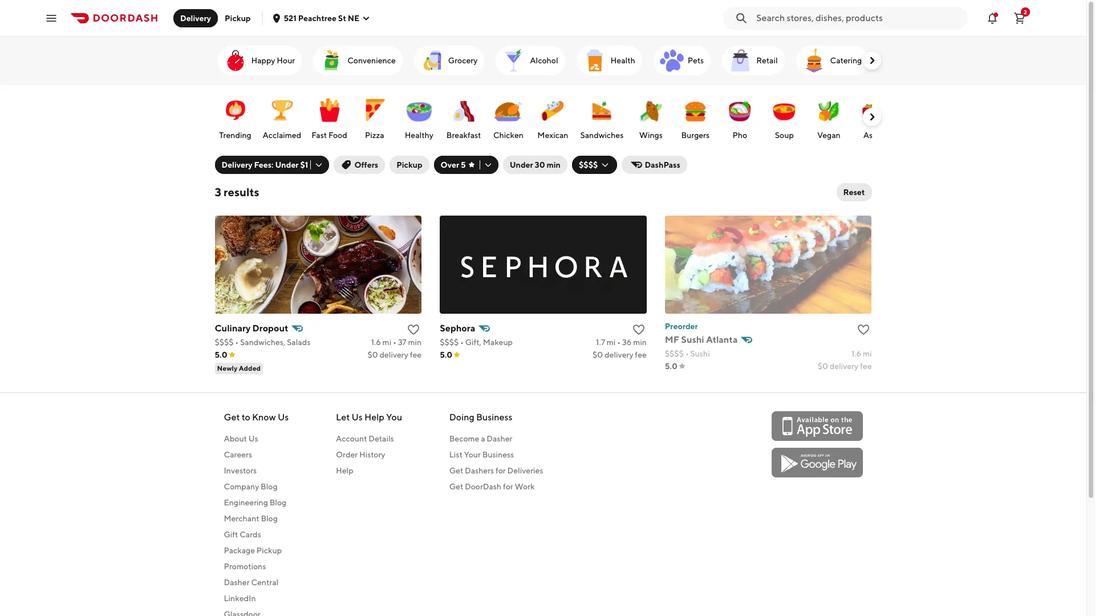 Task type: locate. For each thing, give the bounding box(es) containing it.
business up get dashers for deliveries link
[[483, 450, 514, 460]]

us right know
[[278, 412, 289, 423]]

12 items, open order cart image
[[1014, 11, 1027, 25]]

5.0 down sephora
[[440, 350, 453, 360]]

linkedin
[[224, 594, 256, 603]]

1 vertical spatial business
[[483, 450, 514, 460]]

2 horizontal spatial us
[[352, 412, 363, 423]]

min
[[547, 160, 561, 170], [408, 338, 422, 347], [634, 338, 647, 347]]

$$$$ for $$$$ • sandwiches, salads
[[215, 338, 234, 347]]

package
[[224, 546, 255, 555]]

linkedin link
[[224, 593, 289, 605]]

pets
[[688, 56, 704, 65]]

to
[[242, 412, 250, 423]]

0 horizontal spatial pickup button
[[218, 9, 258, 27]]

pickup down "healthy"
[[397, 160, 423, 170]]

0 vertical spatial blog
[[261, 482, 278, 491]]

$$$$ down sephora
[[440, 338, 459, 347]]

$​0 for culinary dropout
[[368, 350, 378, 360]]

1.6
[[371, 338, 381, 347], [852, 349, 862, 358]]

0 vertical spatial 1.6
[[371, 338, 381, 347]]

0 horizontal spatial min
[[408, 338, 422, 347]]

1 horizontal spatial us
[[278, 412, 289, 423]]

next button of carousel image up the asian
[[867, 111, 878, 123]]

click to add this store to your saved list image
[[407, 323, 421, 337], [632, 323, 646, 337]]

sushi down mf sushi atlanta
[[691, 349, 710, 358]]

added
[[239, 364, 261, 373]]

0 horizontal spatial $​0 delivery fee
[[368, 350, 422, 360]]

business
[[477, 412, 513, 423], [483, 450, 514, 460]]

order
[[336, 450, 358, 460]]

0 horizontal spatial mi
[[383, 338, 392, 347]]

• for $$$$ • sushi
[[686, 349, 689, 358]]

1 horizontal spatial 5.0
[[440, 350, 453, 360]]

$​0 for sephora
[[593, 350, 603, 360]]

$​0 delivery fee down 1.7 mi • 36 min
[[593, 350, 647, 360]]

package pickup
[[224, 546, 282, 555]]

$​0 delivery fee
[[368, 350, 422, 360], [593, 350, 647, 360], [818, 362, 872, 371]]

asian
[[864, 131, 884, 140]]

1 horizontal spatial 1.6
[[852, 349, 862, 358]]

delivery inside button
[[180, 13, 211, 23]]

preorder
[[665, 322, 699, 331]]

us inside about us link
[[249, 434, 258, 444]]

0 vertical spatial next button of carousel image
[[867, 55, 878, 66]]

2 vertical spatial pickup
[[257, 546, 282, 555]]

grocery
[[449, 56, 478, 65]]

2 horizontal spatial delivery
[[830, 362, 859, 371]]

st
[[338, 13, 346, 23]]

•
[[235, 338, 239, 347], [393, 338, 397, 347], [461, 338, 464, 347], [618, 338, 621, 347], [686, 349, 689, 358]]

$​0 delivery fee for culinary dropout
[[368, 350, 422, 360]]

0 vertical spatial help
[[365, 412, 385, 423]]

0 vertical spatial pickup button
[[218, 9, 258, 27]]

retail link
[[723, 46, 785, 75]]

1 vertical spatial get
[[450, 466, 464, 475]]

hour
[[277, 56, 295, 65]]

1.6 for 1.6 mi
[[852, 349, 862, 358]]

$​0 delivery fee down 1.6 mi
[[818, 362, 872, 371]]

get for get dashers for deliveries
[[450, 466, 464, 475]]

makeup
[[483, 338, 513, 347]]

0 horizontal spatial delivery
[[380, 350, 409, 360]]

careers
[[224, 450, 252, 460]]

2 vertical spatial get
[[450, 482, 464, 491]]

$​0 delivery fee down 1.6 mi • 37 min
[[368, 350, 422, 360]]

investors link
[[224, 465, 289, 477]]

get left doordash
[[450, 482, 464, 491]]

deliveries
[[508, 466, 544, 475]]

mi
[[383, 338, 392, 347], [607, 338, 616, 347], [864, 349, 872, 358]]

grocery image
[[419, 47, 446, 74]]

0 vertical spatial get
[[224, 412, 240, 423]]

1 horizontal spatial click to add this store to your saved list image
[[632, 323, 646, 337]]

5.0 down $$$$ • sushi
[[665, 362, 678, 371]]

5.0 up newly
[[215, 350, 228, 360]]

1 vertical spatial for
[[503, 482, 514, 491]]

2 vertical spatial blog
[[261, 514, 278, 523]]

mi left 37
[[383, 338, 392, 347]]

5.0
[[215, 350, 228, 360], [440, 350, 453, 360], [665, 362, 678, 371]]

doordash
[[465, 482, 502, 491]]

blog up merchant blog link
[[270, 498, 287, 507]]

pickup down gift cards link
[[257, 546, 282, 555]]

$$$$ down 'culinary'
[[215, 338, 234, 347]]

fee
[[410, 350, 422, 360], [636, 350, 647, 360], [861, 362, 872, 371]]

list your business link
[[450, 449, 544, 461]]

peachtree
[[298, 13, 337, 23]]

sandwiches,
[[240, 338, 286, 347]]

2 next button of carousel image from the top
[[867, 111, 878, 123]]

fee down 1.6 mi • 37 min
[[410, 350, 422, 360]]

0 horizontal spatial click to add this store to your saved list image
[[407, 323, 421, 337]]

cards
[[240, 530, 261, 539]]

1 vertical spatial pickup
[[397, 160, 423, 170]]

notification bell image
[[986, 11, 1000, 25]]

over 5 button
[[434, 156, 499, 174]]

1 vertical spatial blog
[[270, 498, 287, 507]]

get inside get doordash for work link
[[450, 482, 464, 491]]

0 horizontal spatial 5.0
[[215, 350, 228, 360]]

health image
[[581, 47, 609, 74]]

business up become a dasher link at the bottom left of the page
[[477, 412, 513, 423]]

0 horizontal spatial delivery
[[180, 13, 211, 23]]

for for doordash
[[503, 482, 514, 491]]

blog down engineering blog link
[[261, 514, 278, 523]]

click to add this store to your saved list image up 1.6 mi • 37 min
[[407, 323, 421, 337]]

salads
[[287, 338, 311, 347]]

next button of carousel image
[[867, 55, 878, 66], [867, 111, 878, 123]]

for inside get doordash for work link
[[503, 482, 514, 491]]

get for get to know us
[[224, 412, 240, 423]]

delivery
[[180, 13, 211, 23], [222, 160, 253, 170]]

mi for culinary dropout
[[383, 338, 392, 347]]

0 vertical spatial delivery
[[180, 13, 211, 23]]

2 horizontal spatial 5.0
[[665, 362, 678, 371]]

under 30 min button
[[503, 156, 568, 174]]

1.6 for 1.6 mi • 37 min
[[371, 338, 381, 347]]

results
[[224, 186, 260, 199]]

pickup button up the happy hour icon
[[218, 9, 258, 27]]

1 horizontal spatial pickup
[[257, 546, 282, 555]]

$$$$ inside button
[[579, 160, 599, 170]]

order history link
[[336, 449, 402, 461]]

dasher central link
[[224, 577, 289, 589]]

fee down 1.7 mi • 36 min
[[636, 350, 647, 360]]

delivery down 1.6 mi
[[830, 362, 859, 371]]

0 vertical spatial pickup
[[225, 13, 251, 23]]

1 horizontal spatial mi
[[607, 338, 616, 347]]

1 horizontal spatial min
[[547, 160, 561, 170]]

investors
[[224, 466, 257, 475]]

2 horizontal spatial $​0 delivery fee
[[818, 362, 872, 371]]

1 under from the left
[[275, 160, 299, 170]]

pickup right "delivery" button
[[225, 13, 251, 23]]

engineering
[[224, 498, 268, 507]]

for
[[496, 466, 506, 475], [503, 482, 514, 491]]

1 vertical spatial help
[[336, 466, 354, 475]]

newly
[[217, 364, 238, 373]]

1.6 left 37
[[371, 338, 381, 347]]

merchant
[[224, 514, 259, 523]]

dasher up list your business link
[[487, 434, 513, 444]]

1.6 down click to add this store to your saved list image
[[852, 349, 862, 358]]

offers button
[[334, 156, 385, 174]]

delivery down 1.7 mi • 36 min
[[605, 350, 634, 360]]

acclaimed
[[263, 131, 302, 140]]

gift,
[[466, 338, 482, 347]]

mi right 1.7
[[607, 338, 616, 347]]

happy hour image
[[222, 47, 249, 74]]

sushi up $$$$ • sushi
[[682, 335, 705, 345]]

2 under from the left
[[510, 160, 534, 170]]

1 horizontal spatial dasher
[[487, 434, 513, 444]]

• down mf sushi atlanta
[[686, 349, 689, 358]]

for left 'work'
[[503, 482, 514, 491]]

about us link
[[224, 433, 289, 445]]

under left the 30
[[510, 160, 534, 170]]

2 click to add this store to your saved list image from the left
[[632, 323, 646, 337]]

delivery down 1.6 mi • 37 min
[[380, 350, 409, 360]]

$$$$ for $$$$
[[579, 160, 599, 170]]

pickup button down "healthy"
[[390, 156, 430, 174]]

burgers
[[682, 131, 710, 140]]

1 horizontal spatial $​0 delivery fee
[[593, 350, 647, 360]]

1 horizontal spatial $​0
[[593, 350, 603, 360]]

mf sushi atlanta
[[665, 335, 738, 345]]

under left $1
[[275, 160, 299, 170]]

1 horizontal spatial delivery
[[222, 160, 253, 170]]

delivery button
[[174, 9, 218, 27]]

0 horizontal spatial dasher
[[224, 578, 250, 587]]

chicken
[[494, 131, 524, 140]]

$$$$ • sandwiches, salads
[[215, 338, 311, 347]]

help
[[365, 412, 385, 423], [336, 466, 354, 475]]

blog
[[261, 482, 278, 491], [270, 498, 287, 507], [261, 514, 278, 523]]

help left you
[[365, 412, 385, 423]]

0 horizontal spatial $​0
[[368, 350, 378, 360]]

5.0 for sephora
[[440, 350, 453, 360]]

0 horizontal spatial 1.6
[[371, 338, 381, 347]]

gift
[[224, 530, 238, 539]]

$$$$
[[579, 160, 599, 170], [215, 338, 234, 347], [440, 338, 459, 347], [665, 349, 684, 358]]

mi down click to add this store to your saved list image
[[864, 349, 872, 358]]

happy
[[251, 56, 275, 65]]

min right 37
[[408, 338, 422, 347]]

min right the 30
[[547, 160, 561, 170]]

get inside get dashers for deliveries link
[[450, 466, 464, 475]]

under
[[275, 160, 299, 170], [510, 160, 534, 170]]

1 vertical spatial pickup button
[[390, 156, 430, 174]]

0 vertical spatial for
[[496, 466, 506, 475]]

blog up engineering blog link
[[261, 482, 278, 491]]

for down list your business link
[[496, 466, 506, 475]]

us for let us help you
[[352, 412, 363, 423]]

promotions
[[224, 562, 266, 571]]

blog for company blog
[[261, 482, 278, 491]]

521 peachtree st ne
[[284, 13, 360, 23]]

help down 'order'
[[336, 466, 354, 475]]

$1
[[300, 160, 308, 170]]

click to add this store to your saved list image up 1.7 mi • 36 min
[[632, 323, 646, 337]]

1 vertical spatial 1.6
[[852, 349, 862, 358]]

catering link
[[797, 46, 869, 75]]

• for $$$$ • gift, makeup
[[461, 338, 464, 347]]

happy hour link
[[217, 46, 302, 75]]

min right '36' on the bottom right of page
[[634, 338, 647, 347]]

0 horizontal spatial pickup
[[225, 13, 251, 23]]

• left the gift,
[[461, 338, 464, 347]]

1 vertical spatial delivery
[[222, 160, 253, 170]]

next button of carousel image right catering
[[867, 55, 878, 66]]

dasher up linkedin
[[224, 578, 250, 587]]

blog for merchant blog
[[261, 514, 278, 523]]

fee down 1.6 mi
[[861, 362, 872, 371]]

for inside get dashers for deliveries link
[[496, 466, 506, 475]]

pickup
[[225, 13, 251, 23], [397, 160, 423, 170], [257, 546, 282, 555]]

2 horizontal spatial pickup
[[397, 160, 423, 170]]

0 horizontal spatial fee
[[410, 350, 422, 360]]

convenience image
[[318, 47, 345, 74]]

get left the to at left
[[224, 412, 240, 423]]

5
[[461, 160, 466, 170]]

0 horizontal spatial us
[[249, 434, 258, 444]]

1 click to add this store to your saved list image from the left
[[407, 323, 421, 337]]

1 horizontal spatial delivery
[[605, 350, 634, 360]]

5.0 for culinary dropout
[[215, 350, 228, 360]]

become a dasher link
[[450, 433, 544, 445]]

history
[[360, 450, 386, 460]]

alcohol
[[530, 56, 559, 65]]

account details
[[336, 434, 394, 444]]

mi for sephora
[[607, 338, 616, 347]]

1 vertical spatial next button of carousel image
[[867, 111, 878, 123]]

$$$$ down sandwiches at the top of page
[[579, 160, 599, 170]]

$$$$ button
[[572, 156, 618, 174]]

convenience link
[[314, 46, 403, 75]]

1 horizontal spatial under
[[510, 160, 534, 170]]

us right let at the left of the page
[[352, 412, 363, 423]]

1 vertical spatial dasher
[[224, 578, 250, 587]]

get down list
[[450, 466, 464, 475]]

2 horizontal spatial mi
[[864, 349, 872, 358]]

2 horizontal spatial min
[[634, 338, 647, 347]]

$$$$ down mf on the bottom right of the page
[[665, 349, 684, 358]]

us up careers link
[[249, 434, 258, 444]]

1 next button of carousel image from the top
[[867, 55, 878, 66]]

0 horizontal spatial under
[[275, 160, 299, 170]]

1 horizontal spatial fee
[[636, 350, 647, 360]]

health
[[611, 56, 636, 65]]

• down 'culinary'
[[235, 338, 239, 347]]

pets image
[[659, 47, 686, 74]]



Task type: describe. For each thing, give the bounding box(es) containing it.
pickup for pickup button to the right
[[397, 160, 423, 170]]

newly added
[[217, 364, 261, 373]]

fee for culinary dropout
[[410, 350, 422, 360]]

account
[[336, 434, 367, 444]]

mexican
[[538, 131, 569, 140]]

let
[[336, 412, 350, 423]]

become
[[450, 434, 480, 444]]

merchant blog link
[[224, 513, 289, 525]]

about us
[[224, 434, 258, 444]]

pho
[[733, 131, 748, 140]]

gift cards
[[224, 530, 261, 539]]

521 peachtree st ne button
[[273, 13, 371, 23]]

get to know us
[[224, 412, 289, 423]]

company blog
[[224, 482, 278, 491]]

3
[[215, 186, 221, 199]]

happy hour
[[251, 56, 295, 65]]

1.6 mi • 37 min
[[371, 338, 422, 347]]

doing
[[450, 412, 475, 423]]

$​0 delivery fee for sephora
[[593, 350, 647, 360]]

delivery fees: under $1
[[222, 160, 308, 170]]

get for get doordash for work
[[450, 482, 464, 491]]

$$$$ for $$$$ • sushi
[[665, 349, 684, 358]]

1 horizontal spatial pickup button
[[390, 156, 430, 174]]

• for $$$$ • sandwiches, salads
[[235, 338, 239, 347]]

central
[[251, 578, 279, 587]]

doing business
[[450, 412, 513, 423]]

pickup for pickup button to the left
[[225, 13, 251, 23]]

blog for engineering blog
[[270, 498, 287, 507]]

list your business
[[450, 450, 514, 460]]

min for culinary dropout
[[408, 338, 422, 347]]

ne
[[348, 13, 360, 23]]

min for sephora
[[634, 338, 647, 347]]

work
[[515, 482, 535, 491]]

let us help you
[[336, 412, 402, 423]]

gift cards link
[[224, 529, 289, 541]]

retail
[[757, 56, 778, 65]]

dashpass
[[645, 160, 681, 170]]

alcohol image
[[501, 47, 528, 74]]

retail image
[[727, 47, 755, 74]]

1.7 mi • 36 min
[[597, 338, 647, 347]]

click to add this store to your saved list image for sephora
[[632, 323, 646, 337]]

over 5
[[441, 160, 466, 170]]

order history
[[336, 450, 386, 460]]

fast food
[[312, 131, 348, 140]]

30
[[535, 160, 545, 170]]

engineering blog
[[224, 498, 287, 507]]

dashers
[[465, 466, 494, 475]]

• left 37
[[393, 338, 397, 347]]

culinary dropout
[[215, 323, 289, 334]]

reset button
[[837, 183, 873, 202]]

sandwiches
[[581, 131, 624, 140]]

get dashers for deliveries link
[[450, 465, 544, 477]]

under 30 min
[[510, 160, 561, 170]]

521
[[284, 13, 297, 23]]

1 vertical spatial sushi
[[691, 349, 710, 358]]

soup
[[776, 131, 794, 140]]

3 results
[[215, 186, 260, 199]]

2 horizontal spatial fee
[[861, 362, 872, 371]]

acclaimed link
[[261, 91, 304, 143]]

promotions link
[[224, 561, 289, 573]]

for for dashers
[[496, 466, 506, 475]]

merchant blog
[[224, 514, 278, 523]]

dashpass button
[[622, 156, 688, 174]]

$$$$ • sushi
[[665, 349, 710, 358]]

delivery for delivery fees: under $1
[[222, 160, 253, 170]]

your
[[464, 450, 481, 460]]

Store search: begin typing to search for stores available on DoorDash text field
[[757, 12, 961, 24]]

culinary
[[215, 323, 251, 334]]

min inside button
[[547, 160, 561, 170]]

delivery for culinary dropout
[[380, 350, 409, 360]]

fee for sephora
[[636, 350, 647, 360]]

become a dasher
[[450, 434, 513, 444]]

healthy
[[405, 131, 434, 140]]

fees:
[[254, 160, 274, 170]]

wings
[[640, 131, 663, 140]]

click to add this store to your saved list image
[[858, 323, 871, 337]]

pets link
[[654, 46, 711, 75]]

0 horizontal spatial help
[[336, 466, 354, 475]]

delivery for sephora
[[605, 350, 634, 360]]

catering image
[[801, 47, 829, 74]]

click to add this store to your saved list image for culinary dropout
[[407, 323, 421, 337]]

36
[[623, 338, 632, 347]]

pickup inside 'package pickup' link
[[257, 546, 282, 555]]

get dashers for deliveries
[[450, 466, 544, 475]]

convenience
[[348, 56, 396, 65]]

vegan
[[818, 131, 841, 140]]

2 button
[[1009, 7, 1032, 29]]

delivery for delivery
[[180, 13, 211, 23]]

under inside button
[[510, 160, 534, 170]]

$$$$ for $$$$ • gift, makeup
[[440, 338, 459, 347]]

2 horizontal spatial $​0
[[818, 362, 829, 371]]

over
[[441, 160, 460, 170]]

catering
[[831, 56, 863, 65]]

company
[[224, 482, 259, 491]]

1.7
[[597, 338, 606, 347]]

a
[[481, 434, 486, 444]]

• left '36' on the bottom right of page
[[618, 338, 621, 347]]

1.6 mi
[[852, 349, 872, 358]]

breakfast
[[447, 131, 481, 140]]

help link
[[336, 465, 402, 477]]

1 horizontal spatial help
[[365, 412, 385, 423]]

trending
[[219, 131, 252, 140]]

alcohol link
[[496, 46, 565, 75]]

offers
[[355, 160, 379, 170]]

open menu image
[[45, 11, 58, 25]]

health link
[[577, 46, 643, 75]]

sephora
[[440, 323, 476, 334]]

us for about us
[[249, 434, 258, 444]]

0 vertical spatial sushi
[[682, 335, 705, 345]]

0 vertical spatial business
[[477, 412, 513, 423]]

know
[[252, 412, 276, 423]]

0 vertical spatial dasher
[[487, 434, 513, 444]]

mf
[[665, 335, 680, 345]]



Task type: vqa. For each thing, say whether or not it's contained in the screenshot.
Cards at the bottom of the page
yes



